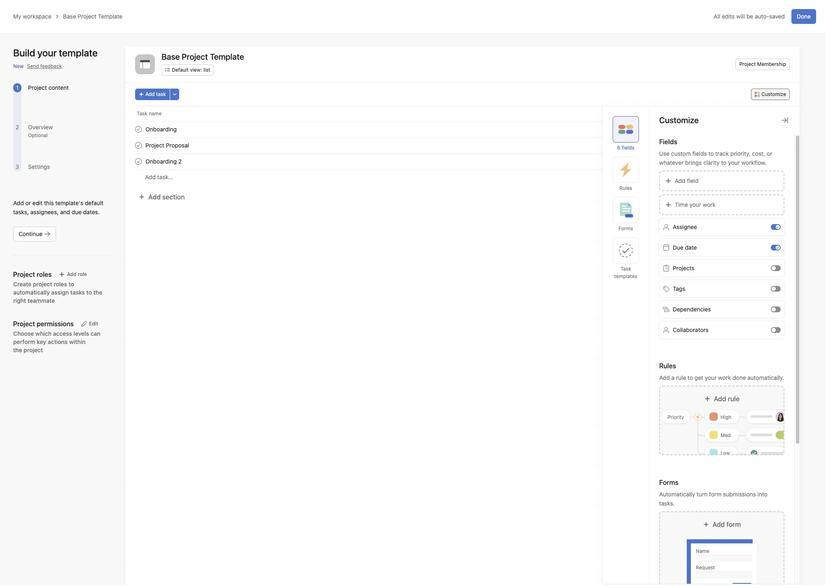 Task type: describe. For each thing, give the bounding box(es) containing it.
default
[[85, 199, 103, 206]]

add field
[[675, 177, 699, 184]]

feedback
[[40, 63, 62, 69]]

my workspace link
[[13, 13, 51, 20]]

within
[[69, 338, 86, 345]]

add form
[[713, 521, 741, 528]]

assignee
[[673, 223, 697, 230]]

task name row
[[125, 106, 800, 121]]

priority
[[668, 414, 684, 420]]

3 row from the top
[[125, 153, 800, 170]]

my
[[13, 13, 21, 20]]

med
[[721, 432, 731, 438]]

default
[[172, 67, 189, 73]]

due date
[[673, 244, 697, 251]]

or inside add or edit this template's default tasks, assignees, and due dates.
[[25, 199, 31, 206]]

my workspace
[[13, 13, 51, 20]]

add for add task…
[[145, 173, 156, 180]]

template's
[[55, 199, 83, 206]]

overview button
[[28, 124, 53, 131]]

automatically turn form submissions into tasks.
[[659, 491, 768, 507]]

the
[[93, 289, 102, 296]]

task for task name
[[137, 110, 147, 117]]

project for project membership
[[739, 61, 756, 67]]

to left the
[[86, 289, 92, 296]]

task for task templates
[[621, 266, 631, 272]]

add for add role
[[67, 271, 76, 277]]

create project roles to automatically assign tasks to the right teammate
[[13, 281, 102, 304]]

optional
[[28, 132, 48, 138]]

build your template
[[13, 47, 98, 59]]

1 row from the top
[[125, 121, 800, 138]]

add or edit this template's default tasks, assignees, and due dates.
[[13, 199, 103, 216]]

send feedback link
[[27, 63, 62, 70]]

base project template
[[162, 52, 244, 61]]

5 switch from the top
[[771, 307, 781, 312]]

1 horizontal spatial forms
[[659, 479, 679, 486]]

get
[[695, 374, 703, 381]]

due
[[673, 244, 684, 251]]

to down 'track' on the top right of the page
[[721, 159, 727, 166]]

to for create project roles to automatically assign tasks to the right teammate
[[69, 281, 74, 288]]

content
[[48, 84, 69, 91]]

send
[[27, 63, 39, 69]]

access
[[53, 330, 72, 337]]

request
[[696, 565, 715, 571]]

edit
[[32, 199, 43, 206]]

done button
[[792, 9, 816, 24]]

3 switch from the top
[[771, 265, 781, 271]]

done
[[733, 374, 746, 381]]

assignees,
[[30, 209, 59, 216]]

add for add a rule to get your work done automatically.
[[659, 374, 670, 381]]

auto-
[[755, 13, 769, 20]]

section
[[162, 193, 185, 201]]

your inside button
[[690, 201, 701, 208]]

tags
[[673, 285, 685, 292]]

default view: list button
[[162, 64, 214, 76]]

settings button
[[28, 163, 50, 170]]

the project
[[13, 347, 43, 354]]

name
[[149, 110, 162, 117]]

3
[[16, 163, 19, 170]]

customize button
[[751, 89, 790, 100]]

project content button
[[28, 84, 69, 91]]

can
[[91, 330, 100, 337]]

saved
[[769, 13, 785, 20]]

low
[[721, 450, 730, 456]]

a
[[672, 374, 675, 381]]

all edits will be auto-saved
[[714, 13, 785, 20]]

role
[[78, 271, 87, 277]]

overview optional
[[28, 124, 53, 138]]

edit button
[[77, 318, 102, 330]]

template image
[[140, 59, 150, 69]]

tasks.
[[659, 500, 675, 507]]

date
[[685, 244, 697, 251]]

add role
[[67, 271, 87, 277]]

1 horizontal spatial rules
[[659, 362, 676, 370]]

submissions
[[723, 491, 756, 498]]

priority,
[[731, 150, 751, 157]]

add field button
[[659, 171, 785, 191]]

project roles
[[13, 271, 52, 278]]

1 horizontal spatial your
[[705, 374, 717, 381]]

whatever
[[659, 159, 684, 166]]

add section button
[[135, 190, 188, 204]]

workflow.
[[742, 159, 767, 166]]

add for add or edit this template's default tasks, assignees, and due dates.
[[13, 199, 24, 206]]

fields inside use custom fields to track priority, cost, or whatever brings clarity to your workflow.
[[693, 150, 707, 157]]

add task button
[[135, 89, 170, 100]]

project template
[[182, 52, 244, 61]]

levels
[[73, 330, 89, 337]]

0 horizontal spatial fields
[[622, 145, 635, 151]]

field
[[687, 177, 699, 184]]

add task… row
[[125, 169, 800, 185]]

your inside use custom fields to track priority, cost, or whatever brings clarity to your workflow.
[[728, 159, 740, 166]]

automatically
[[13, 289, 50, 296]]

clarity
[[703, 159, 720, 166]]

perform
[[13, 338, 35, 345]]

due
[[72, 209, 82, 216]]

4 switch from the top
[[771, 286, 781, 292]]

1 2 3
[[16, 84, 19, 170]]

which
[[35, 330, 51, 337]]

base for base project template
[[63, 13, 76, 20]]



Task type: locate. For each thing, give the bounding box(es) containing it.
this
[[44, 199, 54, 206]]

0 horizontal spatial task
[[137, 110, 147, 117]]

0 vertical spatial rules
[[620, 185, 632, 191]]

will
[[737, 13, 745, 20]]

your right time
[[690, 201, 701, 208]]

to left get
[[688, 374, 693, 381]]

or right cost,
[[767, 150, 772, 157]]

new
[[13, 63, 24, 69]]

key
[[37, 338, 46, 345]]

customize inside dropdown button
[[762, 91, 786, 97]]

build
[[13, 47, 35, 59]]

Project Proposal text field
[[144, 141, 192, 150]]

brings
[[685, 159, 702, 166]]

membership
[[757, 61, 786, 67]]

1 horizontal spatial fields
[[693, 150, 707, 157]]

0 vertical spatial project
[[78, 13, 96, 20]]

6 switch from the top
[[771, 327, 781, 333]]

1 horizontal spatial customize
[[762, 91, 786, 97]]

edit
[[89, 321, 98, 327]]

cost,
[[752, 150, 765, 157]]

use
[[659, 150, 670, 157]]

or left the edit
[[25, 199, 31, 206]]

0 horizontal spatial project
[[28, 84, 47, 91]]

work left done
[[718, 374, 731, 381]]

into
[[758, 491, 768, 498]]

2 horizontal spatial project
[[739, 61, 756, 67]]

2 vertical spatial your
[[705, 374, 717, 381]]

base for base project template
[[162, 52, 180, 61]]

2 row from the top
[[125, 137, 800, 154]]

continue
[[19, 230, 43, 237]]

add rule
[[714, 395, 740, 403]]

all
[[714, 13, 720, 20]]

dates.
[[83, 209, 100, 216]]

add for add task
[[145, 91, 155, 97]]

to for use custom fields to track priority, cost, or whatever brings clarity to your workflow.
[[709, 150, 714, 157]]

project left membership at right top
[[739, 61, 756, 67]]

add for add section
[[148, 193, 161, 201]]

onboarding cell
[[125, 121, 655, 138]]

1 horizontal spatial task
[[621, 266, 631, 272]]

to up clarity
[[709, 150, 714, 157]]

0 horizontal spatial forms
[[619, 225, 633, 232]]

base project template
[[63, 13, 122, 20]]

1 horizontal spatial work
[[718, 374, 731, 381]]

0 vertical spatial task
[[137, 110, 147, 117]]

rules up a
[[659, 362, 676, 370]]

1 vertical spatial or
[[25, 199, 31, 206]]

add left role
[[67, 271, 76, 277]]

choose which access levels can perform key actions within the project
[[13, 330, 100, 354]]

edits
[[722, 13, 735, 20]]

settings
[[28, 163, 50, 170]]

0 horizontal spatial or
[[25, 199, 31, 206]]

add left a
[[659, 374, 670, 381]]

project membership
[[739, 61, 786, 67]]

project left the template
[[78, 13, 96, 20]]

add inside row
[[145, 173, 156, 180]]

switch
[[771, 224, 781, 230], [771, 245, 781, 251], [771, 265, 781, 271], [771, 286, 781, 292], [771, 307, 781, 312], [771, 327, 781, 333]]

list
[[203, 67, 210, 73]]

6 fields
[[617, 145, 635, 151]]

1 vertical spatial base
[[162, 52, 180, 61]]

use custom fields to track priority, cost, or whatever brings clarity to your workflow.
[[659, 150, 772, 166]]

1 vertical spatial work
[[718, 374, 731, 381]]

to for add a rule to get your work done automatically.
[[688, 374, 693, 381]]

add left "section"
[[148, 193, 161, 201]]

your template
[[37, 47, 98, 59]]

0 vertical spatial base
[[63, 13, 76, 20]]

to down add role button
[[69, 281, 74, 288]]

rules down the 6 fields
[[620, 185, 632, 191]]

onboarding 2 cell
[[125, 153, 655, 170]]

project right 1
[[28, 84, 47, 91]]

0 vertical spatial your
[[728, 159, 740, 166]]

base right workspace
[[63, 13, 76, 20]]

new send feedback
[[13, 63, 62, 69]]

base up default
[[162, 52, 180, 61]]

0 horizontal spatial your
[[690, 201, 701, 208]]

add up tasks, at the top of the page
[[13, 199, 24, 206]]

template
[[98, 13, 122, 20]]

add inside add or edit this template's default tasks, assignees, and due dates.
[[13, 199, 24, 206]]

1 vertical spatial your
[[690, 201, 701, 208]]

add role button
[[55, 269, 91, 280]]

fields right the 6
[[622, 145, 635, 151]]

2 vertical spatial project
[[28, 84, 47, 91]]

continue button
[[13, 227, 56, 241]]

add left task…
[[145, 173, 156, 180]]

task left name
[[137, 110, 147, 117]]

task name
[[137, 110, 162, 117]]

time your work
[[675, 201, 716, 208]]

row
[[125, 121, 800, 138], [125, 137, 800, 154], [125, 153, 800, 170]]

customize up close details image
[[762, 91, 786, 97]]

add inside button
[[145, 91, 155, 97]]

rules
[[620, 185, 632, 191], [659, 362, 676, 370]]

cell
[[712, 121, 770, 138]]

task inside row
[[137, 110, 147, 117]]

task
[[156, 91, 166, 97]]

or inside use custom fields to track priority, cost, or whatever brings clarity to your workflow.
[[767, 150, 772, 157]]

automatically.
[[748, 374, 784, 381]]

tasks,
[[13, 209, 29, 216]]

your right get
[[705, 374, 717, 381]]

task up templates
[[621, 266, 631, 272]]

right teammate
[[13, 297, 55, 304]]

high
[[721, 414, 732, 420]]

dependencies
[[673, 306, 711, 313]]

default view: list
[[172, 67, 210, 73]]

1 vertical spatial project
[[739, 61, 756, 67]]

name
[[696, 548, 710, 554]]

work inside button
[[703, 201, 716, 208]]

1 horizontal spatial project
[[78, 13, 96, 20]]

2 horizontal spatial your
[[728, 159, 740, 166]]

projects
[[673, 265, 695, 272]]

and
[[60, 209, 70, 216]]

0 horizontal spatial base
[[63, 13, 76, 20]]

your down "priority,"
[[728, 159, 740, 166]]

track
[[715, 150, 729, 157]]

0 horizontal spatial customize
[[659, 115, 699, 125]]

be
[[747, 13, 753, 20]]

add task…
[[145, 173, 173, 180]]

1 switch from the top
[[771, 224, 781, 230]]

task inside task templates
[[621, 266, 631, 272]]

project membership button
[[736, 59, 790, 70]]

fields
[[659, 138, 677, 145]]

1 vertical spatial task
[[621, 266, 631, 272]]

fields up brings
[[693, 150, 707, 157]]

templates
[[614, 273, 637, 279]]

overview
[[28, 124, 53, 131]]

add left task
[[145, 91, 155, 97]]

close details image
[[782, 117, 788, 124]]

project inside project membership button
[[739, 61, 756, 67]]

customize up fields
[[659, 115, 699, 125]]

more actions image
[[172, 92, 177, 97]]

0 vertical spatial forms
[[619, 225, 633, 232]]

0 horizontal spatial rules
[[620, 185, 632, 191]]

turn
[[697, 491, 708, 498]]

add left field
[[675, 177, 686, 184]]

add for add field
[[675, 177, 686, 184]]

work down add field button
[[703, 201, 716, 208]]

Onboarding 2 text field
[[144, 157, 184, 166]]

assign
[[51, 289, 69, 296]]

0 horizontal spatial work
[[703, 201, 716, 208]]

1 horizontal spatial base
[[162, 52, 180, 61]]

work
[[703, 201, 716, 208], [718, 374, 731, 381]]

view:
[[190, 67, 202, 73]]

1 horizontal spatial or
[[767, 150, 772, 157]]

0 vertical spatial customize
[[762, 91, 786, 97]]

collaborators
[[673, 326, 709, 333]]

project for project content
[[28, 84, 47, 91]]

rule
[[676, 374, 686, 381]]

automatically
[[659, 491, 695, 498]]

1 vertical spatial forms
[[659, 479, 679, 486]]

1 vertical spatial rules
[[659, 362, 676, 370]]

project permissions
[[13, 320, 74, 328]]

2 switch from the top
[[771, 245, 781, 251]]

time your work button
[[659, 195, 785, 215]]

0 vertical spatial work
[[703, 201, 716, 208]]

Onboarding text field
[[144, 125, 179, 134]]

project proposal cell
[[125, 137, 655, 154]]

time
[[675, 201, 688, 208]]

0 vertical spatial or
[[767, 150, 772, 157]]

roles
[[54, 281, 67, 288]]

add
[[145, 91, 155, 97], [145, 173, 156, 180], [675, 177, 686, 184], [148, 193, 161, 201], [13, 199, 24, 206], [67, 271, 76, 277], [659, 374, 670, 381]]

1 vertical spatial customize
[[659, 115, 699, 125]]



Task type: vqa. For each thing, say whether or not it's contained in the screenshot.
ONBOARDING 2 cell
yes



